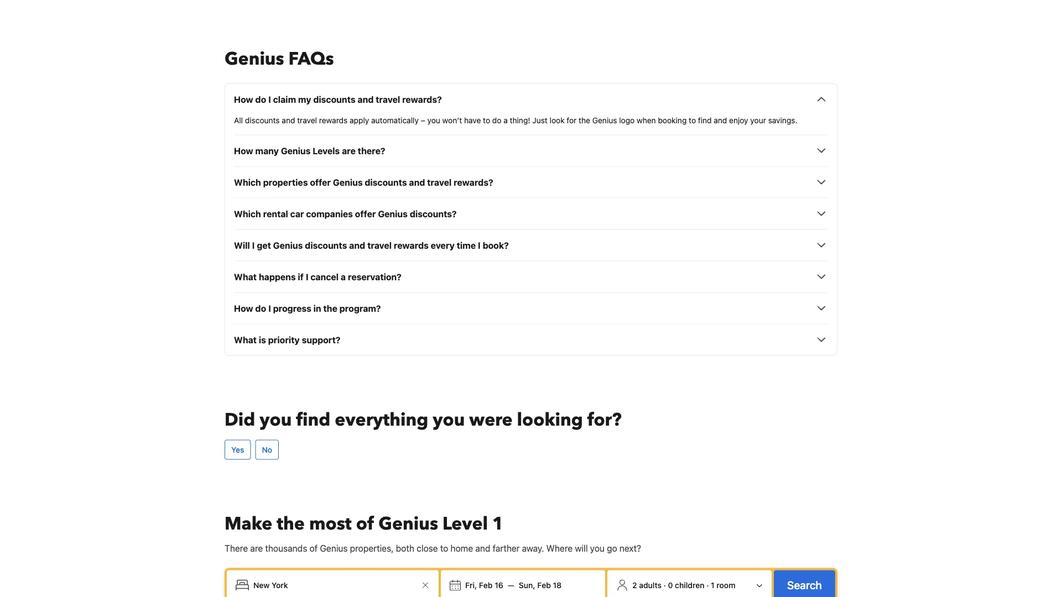 Task type: locate. For each thing, give the bounding box(es) containing it.
are right levels
[[342, 145, 356, 156]]

what inside dropdown button
[[234, 272, 257, 282]]

rewards down how do i claim my discounts and travel rewards?
[[319, 116, 348, 125]]

1 horizontal spatial of
[[356, 512, 374, 536]]

you up no in the left bottom of the page
[[260, 408, 292, 432]]

1 vertical spatial what
[[234, 335, 257, 345]]

rewards? up –
[[402, 94, 442, 104]]

1 horizontal spatial rewards?
[[454, 177, 493, 187]]

1 vertical spatial the
[[323, 303, 337, 314]]

0 vertical spatial which
[[234, 177, 261, 187]]

1 vertical spatial find
[[296, 408, 331, 432]]

genius right get
[[273, 240, 303, 251]]

how left progress
[[234, 303, 253, 314]]

of up properties, at the left of page
[[356, 512, 374, 536]]

what for what is priority support?
[[234, 335, 257, 345]]

1 vertical spatial a
[[341, 272, 346, 282]]

of right thousands
[[310, 543, 318, 554]]

how up all
[[234, 94, 253, 104]]

0 vertical spatial how
[[234, 94, 253, 104]]

0 vertical spatial 1
[[492, 512, 504, 536]]

2 horizontal spatial the
[[579, 116, 590, 125]]

program?
[[340, 303, 381, 314]]

1 vertical spatial rewards
[[394, 240, 429, 251]]

a left thing!
[[504, 116, 508, 125]]

1 feb from the left
[[479, 581, 493, 590]]

1
[[492, 512, 504, 536], [711, 581, 715, 590]]

0 vertical spatial do
[[255, 94, 266, 104]]

·
[[664, 581, 666, 590], [707, 581, 709, 590]]

to right have
[[483, 116, 490, 125]]

fri, feb 16 — sun, feb 18
[[465, 581, 562, 590]]

how left many
[[234, 145, 253, 156]]

genius up which rental car companies offer genius discounts?
[[333, 177, 363, 187]]

rewards? up discounts?
[[454, 177, 493, 187]]

cancel
[[311, 272, 339, 282]]

offer down the which properties offer genius discounts and travel rewards?
[[355, 209, 376, 219]]

the right 'for'
[[579, 116, 590, 125]]

0 horizontal spatial find
[[296, 408, 331, 432]]

how do i progress in the program?
[[234, 303, 381, 314]]

do inside "dropdown button"
[[255, 303, 266, 314]]

and inside dropdown button
[[409, 177, 425, 187]]

feb left 18
[[537, 581, 551, 590]]

rewards left every
[[394, 240, 429, 251]]

1 vertical spatial of
[[310, 543, 318, 554]]

room
[[717, 581, 736, 590]]

0 vertical spatial rewards?
[[402, 94, 442, 104]]

sun, feb 18 button
[[515, 576, 566, 596]]

what
[[234, 272, 257, 282], [234, 335, 257, 345]]

0 vertical spatial offer
[[310, 177, 331, 187]]

0 horizontal spatial the
[[277, 512, 305, 536]]

1 horizontal spatial offer
[[355, 209, 376, 219]]

0 vertical spatial are
[[342, 145, 356, 156]]

0 horizontal spatial of
[[310, 543, 318, 554]]

what down 'will'
[[234, 272, 257, 282]]

· right children
[[707, 581, 709, 590]]

1 vertical spatial 1
[[711, 581, 715, 590]]

what happens if i cancel a reservation?
[[234, 272, 402, 282]]

you left the "were"
[[433, 408, 465, 432]]

travel up automatically
[[376, 94, 400, 104]]

genius up both
[[379, 512, 438, 536]]

1 vertical spatial how
[[234, 145, 253, 156]]

1 vertical spatial rewards?
[[454, 177, 493, 187]]

discounts?
[[410, 209, 457, 219]]

rental
[[263, 209, 288, 219]]

i right time
[[478, 240, 481, 251]]

claim
[[273, 94, 296, 104]]

discounts
[[313, 94, 356, 104], [245, 116, 280, 125], [365, 177, 407, 187], [305, 240, 347, 251]]

discounts down there?
[[365, 177, 407, 187]]

do left progress
[[255, 303, 266, 314]]

which
[[234, 177, 261, 187], [234, 209, 261, 219]]

fri, feb 16 button
[[461, 576, 508, 596]]

i
[[268, 94, 271, 104], [252, 240, 255, 251], [478, 240, 481, 251], [306, 272, 309, 282], [268, 303, 271, 314]]

1 horizontal spatial rewards
[[394, 240, 429, 251]]

1 how from the top
[[234, 94, 253, 104]]

next?
[[620, 543, 641, 554]]

both
[[396, 543, 414, 554]]

1 vertical spatial do
[[492, 116, 502, 125]]

i left progress
[[268, 303, 271, 314]]

no button
[[255, 440, 279, 460]]

my
[[298, 94, 311, 104]]

the up thousands
[[277, 512, 305, 536]]

0 vertical spatial rewards
[[319, 116, 348, 125]]

2 · from the left
[[707, 581, 709, 590]]

rewards
[[319, 116, 348, 125], [394, 240, 429, 251]]

1 horizontal spatial are
[[342, 145, 356, 156]]

to right "close"
[[440, 543, 448, 554]]

3 how from the top
[[234, 303, 253, 314]]

offer down levels
[[310, 177, 331, 187]]

did you find everything you were looking for?
[[225, 408, 622, 432]]

yes button
[[225, 440, 251, 460]]

every
[[431, 240, 455, 251]]

0 horizontal spatial a
[[341, 272, 346, 282]]

of
[[356, 512, 374, 536], [310, 543, 318, 554]]

1 horizontal spatial the
[[323, 303, 337, 314]]

1 vertical spatial are
[[250, 543, 263, 554]]

0 horizontal spatial offer
[[310, 177, 331, 187]]

a
[[504, 116, 508, 125], [341, 272, 346, 282]]

how do i progress in the program? button
[[234, 302, 828, 315]]

what for what happens if i cancel a reservation?
[[234, 272, 257, 282]]

1 up farther
[[492, 512, 504, 536]]

are inside dropdown button
[[342, 145, 356, 156]]

have
[[464, 116, 481, 125]]

how inside "dropdown button"
[[234, 303, 253, 314]]

the
[[579, 116, 590, 125], [323, 303, 337, 314], [277, 512, 305, 536]]

feb left 16
[[479, 581, 493, 590]]

1 horizontal spatial to
[[483, 116, 490, 125]]

0 horizontal spatial rewards?
[[402, 94, 442, 104]]

0 vertical spatial the
[[579, 116, 590, 125]]

of for thousands
[[310, 543, 318, 554]]

2 which from the top
[[234, 209, 261, 219]]

0 horizontal spatial ·
[[664, 581, 666, 590]]

which properties offer genius discounts and travel rewards? button
[[234, 176, 828, 189]]

1 vertical spatial which
[[234, 209, 261, 219]]

how for how do i progress in the program?
[[234, 303, 253, 314]]

all discounts and travel rewards apply automatically – you won't have to do a thing! just look for the genius logo when booking to find and enjoy your savings.
[[234, 116, 798, 125]]

2 how from the top
[[234, 145, 253, 156]]

do left claim
[[255, 94, 266, 104]]

which inside which rental car companies offer genius discounts? dropdown button
[[234, 209, 261, 219]]

the inside how do i progress in the program? "dropdown button"
[[323, 303, 337, 314]]

genius right many
[[281, 145, 311, 156]]

savings.
[[768, 116, 798, 125]]

1 what from the top
[[234, 272, 257, 282]]

–
[[421, 116, 425, 125]]

2 vertical spatial do
[[255, 303, 266, 314]]

and up discounts?
[[409, 177, 425, 187]]

the right in
[[323, 303, 337, 314]]

0 horizontal spatial feb
[[479, 581, 493, 590]]

did
[[225, 408, 255, 432]]

how do i claim my discounts and travel rewards? button
[[234, 93, 828, 106]]

which down many
[[234, 177, 261, 187]]

travel up reservation?
[[367, 240, 392, 251]]

do inside dropdown button
[[255, 94, 266, 104]]

you
[[427, 116, 440, 125], [260, 408, 292, 432], [433, 408, 465, 432], [590, 543, 605, 554]]

i right "if" on the top left of the page
[[306, 272, 309, 282]]

search button
[[774, 571, 835, 598]]

to right booking
[[689, 116, 696, 125]]

i left get
[[252, 240, 255, 251]]

1 · from the left
[[664, 581, 666, 590]]

1 vertical spatial offer
[[355, 209, 376, 219]]

what is priority support? button
[[234, 333, 828, 347]]

which left rental
[[234, 209, 261, 219]]

0 vertical spatial of
[[356, 512, 374, 536]]

1 which from the top
[[234, 177, 261, 187]]

1 inside button
[[711, 581, 715, 590]]

which inside which properties offer genius discounts and travel rewards? dropdown button
[[234, 177, 261, 187]]

a right cancel
[[341, 272, 346, 282]]

do for how do i claim my discounts and travel rewards?
[[255, 94, 266, 104]]

travel
[[376, 94, 400, 104], [297, 116, 317, 125], [427, 177, 452, 187], [367, 240, 392, 251]]

travel inside will i get genius discounts and travel rewards every time i book? dropdown button
[[367, 240, 392, 251]]

0 horizontal spatial 1
[[492, 512, 504, 536]]

what inside dropdown button
[[234, 335, 257, 345]]

rewards inside dropdown button
[[394, 240, 429, 251]]

travel up discounts?
[[427, 177, 452, 187]]

2 vertical spatial how
[[234, 303, 253, 314]]

2 horizontal spatial to
[[689, 116, 696, 125]]

i inside "dropdown button"
[[268, 303, 271, 314]]

will i get genius discounts and travel rewards every time i book?
[[234, 240, 509, 251]]

are right 'there'
[[250, 543, 263, 554]]

0 vertical spatial what
[[234, 272, 257, 282]]

enjoy
[[729, 116, 748, 125]]

faqs
[[289, 47, 334, 71]]

how many genius levels are there? button
[[234, 144, 828, 157]]

1 horizontal spatial ·
[[707, 581, 709, 590]]

if
[[298, 272, 304, 282]]

rewards?
[[402, 94, 442, 104], [454, 177, 493, 187]]

are
[[342, 145, 356, 156], [250, 543, 263, 554]]

genius up will i get genius discounts and travel rewards every time i book?
[[378, 209, 408, 219]]

· left 0
[[664, 581, 666, 590]]

just
[[532, 116, 548, 125]]

do left thing!
[[492, 116, 502, 125]]

will
[[234, 240, 250, 251]]

2 vertical spatial the
[[277, 512, 305, 536]]

children
[[675, 581, 705, 590]]

genius
[[225, 47, 284, 71], [592, 116, 617, 125], [281, 145, 311, 156], [333, 177, 363, 187], [378, 209, 408, 219], [273, 240, 303, 251], [379, 512, 438, 536], [320, 543, 348, 554]]

0 vertical spatial a
[[504, 116, 508, 125]]

all
[[234, 116, 243, 125]]

2 what from the top
[[234, 335, 257, 345]]

home
[[451, 543, 473, 554]]

logo
[[619, 116, 635, 125]]

what left 'is'
[[234, 335, 257, 345]]

and
[[358, 94, 374, 104], [282, 116, 295, 125], [714, 116, 727, 125], [409, 177, 425, 187], [349, 240, 365, 251], [475, 543, 490, 554]]

genius inside dropdown button
[[333, 177, 363, 187]]

yes
[[231, 445, 244, 454]]

genius faqs
[[225, 47, 334, 71]]

1 horizontal spatial find
[[698, 116, 712, 125]]

offer
[[310, 177, 331, 187], [355, 209, 376, 219]]

1 horizontal spatial a
[[504, 116, 508, 125]]

1 horizontal spatial 1
[[711, 581, 715, 590]]

0 vertical spatial find
[[698, 116, 712, 125]]

find
[[698, 116, 712, 125], [296, 408, 331, 432]]

and down claim
[[282, 116, 295, 125]]

level
[[443, 512, 488, 536]]

and left enjoy
[[714, 116, 727, 125]]

do
[[255, 94, 266, 104], [492, 116, 502, 125], [255, 303, 266, 314]]

1 horizontal spatial feb
[[537, 581, 551, 590]]

feb
[[479, 581, 493, 590], [537, 581, 551, 590]]

1 left room
[[711, 581, 715, 590]]



Task type: vqa. For each thing, say whether or not it's contained in the screenshot.
evenings,
no



Task type: describe. For each thing, give the bounding box(es) containing it.
search
[[787, 579, 822, 592]]

where
[[547, 543, 573, 554]]

car
[[290, 209, 304, 219]]

0 horizontal spatial are
[[250, 543, 263, 554]]

2
[[632, 581, 637, 590]]

which for which properties offer genius discounts and travel rewards?
[[234, 177, 261, 187]]

i inside dropdown button
[[306, 272, 309, 282]]

levels
[[313, 145, 340, 156]]

2 adults · 0 children · 1 room
[[632, 581, 736, 590]]

make the most of genius level 1
[[225, 512, 504, 536]]

of for most
[[356, 512, 374, 536]]

—
[[508, 581, 515, 590]]

there are thousands of genius properties, both close to home and farther away. where will you go next?
[[225, 543, 641, 554]]

which rental car companies offer genius discounts? button
[[234, 207, 828, 220]]

genius down most
[[320, 543, 348, 554]]

close
[[417, 543, 438, 554]]

fri,
[[465, 581, 477, 590]]

there
[[225, 543, 248, 554]]

apply
[[350, 116, 369, 125]]

reservation?
[[348, 272, 402, 282]]

will i get genius discounts and travel rewards every time i book? button
[[234, 239, 828, 252]]

what happens if i cancel a reservation? button
[[234, 270, 828, 283]]

discounts up cancel
[[305, 240, 347, 251]]

farther
[[493, 543, 520, 554]]

genius up claim
[[225, 47, 284, 71]]

thousands
[[265, 543, 307, 554]]

happens
[[259, 272, 296, 282]]

were
[[469, 408, 513, 432]]

properties,
[[350, 543, 394, 554]]

everything
[[335, 408, 428, 432]]

support?
[[302, 335, 341, 345]]

there?
[[358, 145, 385, 156]]

18
[[553, 581, 562, 590]]

0 horizontal spatial to
[[440, 543, 448, 554]]

will
[[575, 543, 588, 554]]

properties
[[263, 177, 308, 187]]

automatically
[[371, 116, 419, 125]]

booking
[[658, 116, 687, 125]]

a inside dropdown button
[[341, 272, 346, 282]]

your
[[751, 116, 766, 125]]

travel inside how do i claim my discounts and travel rewards? dropdown button
[[376, 94, 400, 104]]

rewards? inside dropdown button
[[402, 94, 442, 104]]

do for how do i progress in the program?
[[255, 303, 266, 314]]

offer inside which properties offer genius discounts and travel rewards? dropdown button
[[310, 177, 331, 187]]

progress
[[273, 303, 311, 314]]

0 horizontal spatial rewards
[[319, 116, 348, 125]]

thing!
[[510, 116, 530, 125]]

in
[[314, 303, 321, 314]]

sun,
[[519, 581, 535, 590]]

travel inside which properties offer genius discounts and travel rewards? dropdown button
[[427, 177, 452, 187]]

make
[[225, 512, 272, 536]]

how many genius levels are there?
[[234, 145, 385, 156]]

16
[[495, 581, 503, 590]]

discounts inside dropdown button
[[365, 177, 407, 187]]

look
[[550, 116, 565, 125]]

priority
[[268, 335, 300, 345]]

how for how do i claim my discounts and travel rewards?
[[234, 94, 253, 104]]

book?
[[483, 240, 509, 251]]

discounts right my
[[313, 94, 356, 104]]

how do i claim my discounts and travel rewards?
[[234, 94, 442, 104]]

most
[[309, 512, 352, 536]]

rewards? inside dropdown button
[[454, 177, 493, 187]]

looking
[[517, 408, 583, 432]]

many
[[255, 145, 279, 156]]

Where are you going? field
[[249, 576, 419, 596]]

go
[[607, 543, 617, 554]]

no
[[262, 445, 272, 454]]

adults
[[639, 581, 662, 590]]

which rental car companies offer genius discounts?
[[234, 209, 457, 219]]

which properties offer genius discounts and travel rewards?
[[234, 177, 493, 187]]

when
[[637, 116, 656, 125]]

what is priority support?
[[234, 335, 341, 345]]

away.
[[522, 543, 544, 554]]

2 adults · 0 children · 1 room button
[[612, 575, 767, 596]]

for
[[567, 116, 577, 125]]

offer inside which rental car companies offer genius discounts? dropdown button
[[355, 209, 376, 219]]

discounts right all
[[245, 116, 280, 125]]

1 for ·
[[711, 581, 715, 590]]

time
[[457, 240, 476, 251]]

is
[[259, 335, 266, 345]]

travel down my
[[297, 116, 317, 125]]

0
[[668, 581, 673, 590]]

how for how many genius levels are there?
[[234, 145, 253, 156]]

1 for level
[[492, 512, 504, 536]]

you left go
[[590, 543, 605, 554]]

genius left logo
[[592, 116, 617, 125]]

and up apply
[[358, 94, 374, 104]]

won't
[[442, 116, 462, 125]]

and right home
[[475, 543, 490, 554]]

which for which rental car companies offer genius discounts?
[[234, 209, 261, 219]]

and down which rental car companies offer genius discounts?
[[349, 240, 365, 251]]

i left claim
[[268, 94, 271, 104]]

for?
[[587, 408, 622, 432]]

2 feb from the left
[[537, 581, 551, 590]]

companies
[[306, 209, 353, 219]]

get
[[257, 240, 271, 251]]

you right –
[[427, 116, 440, 125]]



